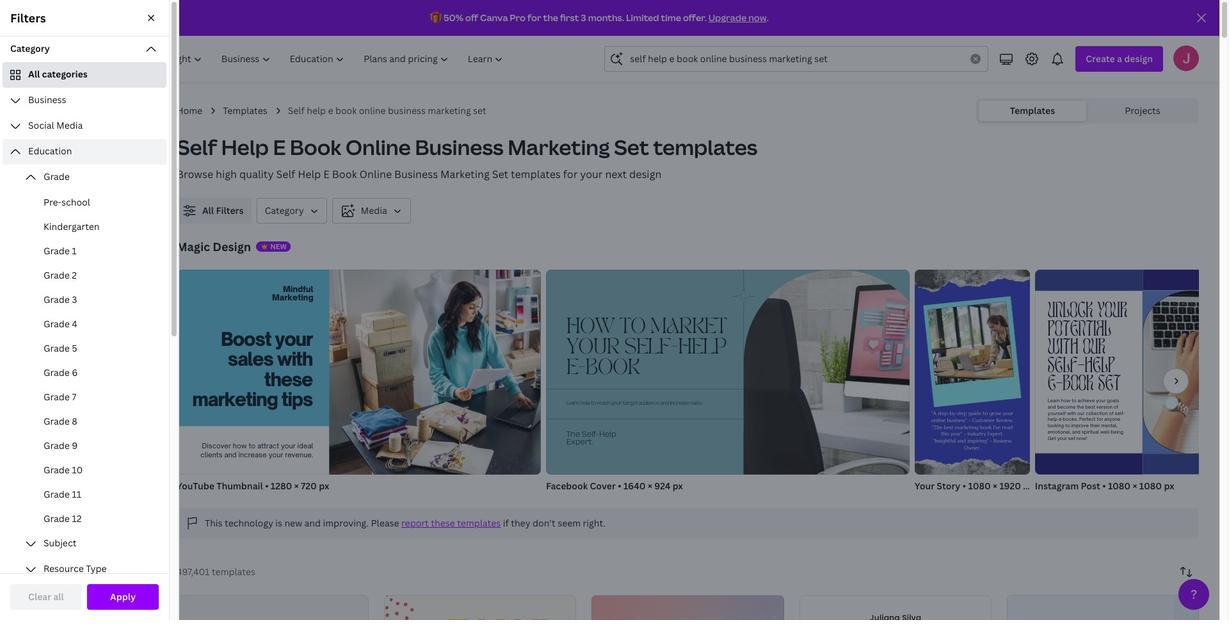 Task type: describe. For each thing, give the bounding box(es) containing it.
colourful self help development book cover image
[[384, 595, 577, 620]]

grade for grade 6
[[44, 366, 70, 379]]

and inside facebook cover • 1640 × 924 px group
[[661, 401, 669, 406]]

how for ideal
[[233, 442, 247, 450]]

the self-help expert.
[[567, 431, 616, 446]]

and right new
[[305, 517, 321, 529]]

clients
[[201, 450, 223, 459]]

× for 720
[[294, 480, 299, 492]]

help inside the self-help expert.
[[600, 431, 616, 438]]

50%
[[444, 12, 464, 24]]

grade 11 button
[[33, 482, 167, 507]]

and inside "a step-by-step guide to grow your online business" - customer review. "the best marketing book i've read this year" - industry expert. "insightful and inspiring" - business owner.
[[958, 438, 966, 444]]

potential
[[1048, 320, 1112, 342]]

categories
[[42, 68, 88, 80]]

to inside "a step-by-step guide to grow your online business" - customer review. "the best marketing book i've read this year" - industry expert. "insightful and inspiring" - business owner.
[[983, 410, 988, 417]]

all
[[53, 591, 64, 603]]

2 vertical spatial self
[[276, 167, 295, 181]]

self- inside how to market your self-help e-book
[[625, 338, 678, 357]]

back
[[41, 181, 62, 193]]

grade for grade 10
[[44, 464, 70, 476]]

help inside unlock your potential with our self-help e-book set learn how to achieve your goals and become the best version of yourself with our collection of self- help e-books. perfect for anyone looking to improve their mental, emotional, and spiritual well-being. get your set now!
[[1048, 417, 1058, 422]]

.
[[767, 12, 769, 24]]

1080 for story
[[969, 480, 991, 492]]

grade 2
[[44, 269, 77, 281]]

youtube
[[177, 480, 214, 492]]

your inside boost your sales with these marketing tips
[[275, 328, 313, 350]]

px for youtube thumbnail • 1280 × 720 px
[[319, 480, 329, 492]]

help inside unlock your potential with our self-help e-book set learn how to achieve your goals and become the best version of yourself with our collection of self- help e-books. perfect for anyone looking to improve their mental, emotional, and spiritual well-being. get your set now!
[[1085, 356, 1116, 378]]

the
[[567, 431, 580, 438]]

off
[[466, 12, 479, 24]]

online inside "a step-by-step guide to grow your online business" - customer review. "the best marketing book i've read this year" - industry expert. "insightful and inspiring" - business owner.
[[932, 417, 946, 424]]

unlock your potential with our self-help e-book set learn how to achieve your goals and become the best version of yourself with our collection of self- help e-books. perfect for anyone looking to improve their mental, emotional, and spiritual well-being. get your set now!
[[1048, 302, 1128, 441]]

grade for grade 8
[[44, 415, 70, 427]]

how inside unlock your potential with our self-help e-book set learn how to achieve your goals and become the best version of yourself with our collection of self- help e-books. perfect for anyone looking to improve their mental, emotional, and spiritual well-being. get your set now!
[[1062, 398, 1071, 403]]

resource
[[44, 562, 84, 575]]

e
[[328, 104, 333, 117]]

e- inside unlock your potential with our self-help e-book set learn how to achieve your goals and become the best version of yourself with our collection of self- help e-books. perfect for anyone looking to improve their mental, emotional, and spiritual well-being. get your set now!
[[1048, 375, 1063, 396]]

× for 1920
[[994, 480, 998, 492]]

0 vertical spatial e
[[273, 133, 286, 161]]

1 horizontal spatial templates
[[223, 104, 268, 117]]

0 horizontal spatial help
[[307, 104, 326, 117]]

grade 5 button
[[33, 336, 167, 361]]

report
[[402, 517, 429, 529]]

px for your story • 1080 × 1920 px
[[1024, 480, 1034, 492]]

grade 4
[[44, 318, 77, 330]]

grade for grade 5
[[44, 342, 70, 354]]

0 vertical spatial book
[[290, 133, 342, 161]]

increase for ideal
[[239, 450, 267, 459]]

for inside unlock your potential with our self-help e-book set learn how to achieve your goals and become the best version of yourself with our collection of self- help e-books. perfect for anyone looking to improve their mental, emotional, and spiritual well-being. get your set now!
[[1097, 417, 1104, 422]]

book inside how to market your self-help e-book
[[586, 359, 640, 378]]

all for all filters
[[202, 204, 214, 216]]

step
[[958, 410, 967, 417]]

resource type button
[[18, 557, 167, 582]]

0 vertical spatial 3
[[581, 12, 587, 24]]

if
[[503, 517, 509, 529]]

instagram
[[1036, 480, 1079, 492]]

limited
[[626, 12, 660, 24]]

top level navigation element
[[113, 46, 515, 72]]

templates link
[[223, 104, 268, 118]]

self help e book online business marketing set
[[288, 104, 487, 117]]

mental,
[[1102, 423, 1118, 428]]

your inside self help e book online business marketing set templates browse high quality self help e book online business marketing set templates for your next design
[[580, 167, 603, 181]]

your inside "a step-by-step guide to grow your online business" - customer review. "the best marketing book i've read this year" - industry expert. "insightful and inspiring" - business owner.
[[1003, 410, 1014, 417]]

all categories
[[28, 68, 88, 80]]

marketing inside youtube thumbnail • 1280 × 720 px group
[[272, 292, 314, 302]]

grade 12
[[44, 512, 82, 525]]

all filters button
[[177, 198, 252, 224]]

increase for target
[[670, 401, 690, 406]]

1 vertical spatial online
[[360, 167, 392, 181]]

1 horizontal spatial 1
[[85, 117, 89, 128]]

grade 8
[[44, 415, 77, 427]]

"the
[[932, 424, 943, 430]]

🎁
[[430, 12, 442, 24]]

your down "emotional,"
[[1058, 435, 1068, 441]]

1 horizontal spatial marketing
[[428, 104, 471, 117]]

offer.
[[683, 12, 707, 24]]

marketing inside "a step-by-step guide to grow your online business" - customer review. "the best marketing book i've read this year" - industry expert. "insightful and inspiring" - business owner.
[[955, 424, 979, 430]]

new
[[270, 241, 287, 251]]

with for marketing
[[277, 348, 313, 370]]

0 vertical spatial online
[[346, 133, 411, 161]]

grade 10 button
[[33, 458, 167, 482]]

grade for grade 3
[[44, 293, 70, 306]]

being.
[[1112, 429, 1125, 435]]

0 vertical spatial pro
[[510, 12, 526, 24]]

self for help
[[177, 133, 217, 161]]

attract
[[258, 442, 279, 450]]

category button
[[3, 37, 167, 62]]

"insightful
[[933, 438, 956, 444]]

497,401 templates
[[177, 566, 256, 578]]

1 horizontal spatial canva
[[480, 12, 508, 24]]

grade 10
[[44, 464, 83, 476]]

px for facebook cover • 1640 × 924 px
[[673, 480, 683, 492]]

business inside "a step-by-step guide to grow your online business" - customer review. "the best marketing book i've read this year" - industry expert. "insightful and inspiring" - business owner.
[[994, 438, 1012, 444]]

0 vertical spatial set
[[614, 133, 649, 161]]

help inside how to market your self-help e-book
[[678, 338, 727, 357]]

our
[[1083, 338, 1106, 360]]

11
[[72, 488, 82, 500]]

black and pink geometric lines self help book cover image
[[592, 595, 784, 620]]

your down attract
[[269, 450, 283, 459]]

0 vertical spatial filters
[[10, 10, 46, 26]]

upgrade now button
[[709, 12, 767, 24]]

instagram post • 1080 × 1080 px
[[1036, 480, 1175, 492]]

learn inside facebook cover • 1640 × 924 px group
[[567, 401, 580, 406]]

0 vertical spatial -
[[969, 417, 971, 424]]

• for instagram post • 1080 × 1080 px
[[1103, 480, 1107, 492]]

kindergarten
[[44, 220, 100, 233]]

education
[[28, 145, 72, 157]]

2 horizontal spatial marketing
[[508, 133, 610, 161]]

report these templates link
[[402, 517, 501, 529]]

all for all templates
[[44, 211, 55, 223]]

help up category button
[[298, 167, 321, 181]]

inspiring"
[[968, 438, 989, 444]]

1 vertical spatial marketing
[[441, 167, 490, 181]]

to left reach
[[591, 401, 596, 406]]

business inside 'dropdown button'
[[28, 94, 66, 106]]

icons link
[[18, 264, 159, 288]]

browse
[[177, 167, 213, 181]]

this
[[205, 517, 223, 529]]

grade 11
[[44, 488, 82, 500]]

ideal
[[298, 442, 314, 450]]

× for 1080
[[1133, 480, 1138, 492]]

they
[[511, 517, 531, 529]]

0 vertical spatial of
[[1114, 404, 1119, 410]]

and inside the discover how to attract your ideal clients and increase your revenue.
[[225, 450, 237, 459]]

these inside boost your sales with these marketing tips
[[264, 368, 313, 390]]

collection
[[1086, 410, 1108, 416]]

497,401
[[177, 566, 210, 578]]

grade 5
[[44, 342, 77, 354]]

magic design
[[177, 239, 251, 254]]

2 vertical spatial -
[[990, 438, 993, 444]]

1 vertical spatial -
[[964, 431, 966, 437]]

become
[[1058, 404, 1076, 410]]

your story • 1080 × 1920 px
[[915, 480, 1034, 492]]

get inside get canva pro button
[[60, 145, 76, 158]]

marketing inside boost your sales with these marketing tips
[[192, 388, 278, 410]]

brand templates
[[45, 359, 118, 371]]

• for youtube thumbnail • 1280 × 720 px
[[265, 480, 269, 492]]

personal
[[51, 103, 89, 115]]

e- inside how to market your self-help e-book
[[567, 359, 586, 378]]

help up quality at the top of the page
[[221, 133, 269, 161]]

and down improve
[[1073, 429, 1081, 435]]

to inside the discover how to attract your ideal clients and increase your revenue.
[[249, 442, 256, 450]]

market
[[651, 317, 727, 337]]

2 horizontal spatial templates
[[1011, 104, 1056, 117]]

media inside dropdown button
[[56, 119, 83, 131]]

3 inside button
[[72, 293, 77, 306]]

sales
[[228, 348, 273, 370]]

clear all button
[[10, 584, 82, 610]]

canva inside get canva pro button
[[78, 145, 105, 158]]

get inside unlock your potential with our self-help e-book set learn how to achieve your goals and become the best version of yourself with our collection of self- help e-books. perfect for anyone looking to improve their mental, emotional, and spiritual well-being. get your set now!
[[1048, 435, 1057, 441]]

all categories button
[[3, 62, 167, 88]]

0 horizontal spatial set
[[473, 104, 487, 117]]

revenue.
[[285, 450, 314, 459]]

self- inside the self-help expert.
[[582, 431, 600, 438]]

a
[[72, 590, 77, 602]]

industry
[[968, 431, 987, 437]]

× for 924
[[648, 480, 653, 492]]

best inside unlock your potential with our self-help e-book set learn how to achieve your goals and become the best version of yourself with our collection of self- help e-books. perfect for anyone looking to improve their mental, emotional, and spiritual well-being. get your set now!
[[1086, 404, 1096, 410]]

school
[[61, 196, 90, 208]]

clear all
[[28, 591, 64, 603]]

apply button
[[87, 584, 159, 610]]

to up become
[[1072, 398, 1077, 403]]

starred
[[45, 389, 77, 402]]

1 vertical spatial book
[[332, 167, 357, 181]]

your inside facebook cover • 1640 × 924 px group
[[612, 401, 622, 406]]

thumbnail
[[217, 480, 263, 492]]

set inside unlock your potential with our self-help e-book set learn how to achieve your goals and become the best version of yourself with our collection of self- help e-books. perfect for anyone looking to improve their mental, emotional, and spiritual well-being. get your set now!
[[1099, 375, 1121, 396]]

don't
[[533, 517, 556, 529]]

blue minimalist business e-book instagram story image
[[1007, 595, 1200, 620]]

1 inside button
[[72, 245, 77, 257]]

your up "revenue."
[[281, 442, 296, 450]]

the inside unlock your potential with our self-help e-book set learn how to achieve your goals and become the best version of yourself with our collection of self- help e-books. perfect for anyone looking to improve their mental, emotional, and spiritual well-being. get your set now!
[[1077, 404, 1085, 410]]

home inside back to home link
[[75, 181, 101, 193]]

get canva pro button
[[10, 140, 167, 164]]

6
[[72, 366, 78, 379]]

tips
[[281, 388, 313, 410]]

back to home
[[41, 181, 101, 193]]

category inside dropdown button
[[10, 42, 50, 54]]

months.
[[588, 12, 625, 24]]

pro inside button
[[107, 145, 122, 158]]

for inside self help e book online business marketing set templates browse high quality self help e book online business marketing set templates for your next design
[[563, 167, 578, 181]]

post
[[1082, 480, 1101, 492]]

boost
[[221, 328, 271, 350]]



Task type: locate. For each thing, give the bounding box(es) containing it.
0 vertical spatial online
[[359, 104, 386, 117]]

seem
[[558, 517, 581, 529]]

1 horizontal spatial book
[[586, 359, 640, 378]]

with up tips
[[277, 348, 313, 370]]

1 horizontal spatial increase
[[670, 401, 690, 406]]

your right reach
[[612, 401, 622, 406]]

grade left "2"
[[44, 269, 70, 281]]

all templates
[[44, 211, 101, 223]]

× left "720"
[[294, 480, 299, 492]]

0 horizontal spatial canva
[[78, 145, 105, 158]]

0 horizontal spatial expert.
[[567, 439, 594, 446]]

increase down attract
[[239, 450, 267, 459]]

filters up all categories
[[10, 10, 46, 26]]

2 horizontal spatial how
[[1062, 398, 1071, 403]]

0 vertical spatial get
[[60, 145, 76, 158]]

1 vertical spatial e
[[324, 167, 330, 181]]

px
[[319, 480, 329, 492], [673, 480, 683, 492], [1024, 480, 1034, 492], [1165, 480, 1175, 492]]

1 horizontal spatial learn
[[1048, 398, 1061, 403]]

0 horizontal spatial learn
[[567, 401, 580, 406]]

book up reach
[[586, 359, 640, 378]]

0 horizontal spatial these
[[264, 368, 313, 390]]

0 vertical spatial marketing
[[428, 104, 471, 117]]

2 vertical spatial for
[[1097, 417, 1104, 422]]

3 right first
[[581, 12, 587, 24]]

2 vertical spatial book
[[1063, 375, 1094, 396]]

3 grade from the top
[[44, 269, 70, 281]]

learn up the yourself
[[1048, 398, 1061, 403]]

1 vertical spatial set
[[492, 167, 509, 181]]

0 horizontal spatial e
[[273, 133, 286, 161]]

expert. inside "a step-by-step guide to grow your online business" - customer review. "the best marketing book i've read this year" - industry expert. "insightful and inspiring" - business owner.
[[988, 431, 1004, 437]]

help down reach
[[600, 431, 616, 438]]

set inside unlock your potential with our self-help e-book set learn how to achieve your goals and become the best version of yourself with our collection of self- help e-books. perfect for anyone looking to improve their mental, emotional, and spiritual well-being. get your set now!
[[1069, 435, 1076, 441]]

sales.
[[691, 401, 703, 406]]

self up browse
[[177, 133, 217, 161]]

1 horizontal spatial self-
[[625, 338, 678, 357]]

how to market your self-help e-book
[[567, 317, 727, 378]]

your inside unlock your potential with our self-help e-book set learn how to achieve your goals and become the best version of yourself with our collection of self- help e-books. perfect for anyone looking to improve their mental, emotional, and spiritual well-being. get your set now!
[[1098, 302, 1128, 323]]

team
[[79, 590, 101, 602]]

your down mindful marketing
[[275, 328, 313, 350]]

grade 1 button
[[33, 239, 167, 263]]

brand
[[45, 359, 71, 371]]

learn left reach
[[567, 401, 580, 406]]

book down customer
[[981, 424, 992, 430]]

0 horizontal spatial set
[[492, 167, 509, 181]]

0 horizontal spatial templates
[[73, 359, 118, 371]]

0 vertical spatial 1
[[85, 117, 89, 128]]

2 × from the left
[[648, 480, 653, 492]]

self right quality at the top of the page
[[276, 167, 295, 181]]

your left story
[[915, 480, 935, 492]]

how for target
[[581, 401, 590, 406]]

0 vertical spatial for
[[528, 12, 542, 24]]

filters inside button
[[216, 204, 244, 216]]

• right free
[[70, 117, 73, 128]]

1 horizontal spatial filters
[[216, 204, 244, 216]]

of down goals at the right bottom
[[1114, 404, 1119, 410]]

expert.
[[988, 431, 1004, 437], [567, 439, 594, 446]]

your left content
[[18, 304, 35, 315]]

to inside how to market your self-help e-book
[[620, 317, 646, 337]]

business down read
[[994, 438, 1012, 444]]

2 horizontal spatial -
[[990, 438, 993, 444]]

type
[[86, 562, 107, 575]]

business down business
[[415, 133, 504, 161]]

1080 inside 'group'
[[969, 480, 991, 492]]

how inside facebook cover • 1640 × 924 px group
[[581, 401, 590, 406]]

grade for grade 11
[[44, 488, 70, 500]]

category inside button
[[265, 204, 304, 216]]

grade left 8
[[44, 415, 70, 427]]

self help e book online business marketing set templates browse high quality self help e book online business marketing set templates for your next design
[[177, 133, 758, 181]]

grade for grade 2
[[44, 269, 70, 281]]

clear
[[28, 591, 51, 603]]

upgrade
[[709, 12, 747, 24]]

0 horizontal spatial pro
[[107, 145, 122, 158]]

1 1080 from the left
[[969, 480, 991, 492]]

grade inside grade 7 button
[[44, 391, 70, 403]]

× inside youtube thumbnail • 1280 × 720 px group
[[294, 480, 299, 492]]

2 px from the left
[[673, 480, 683, 492]]

grade inside 'grade 2' 'button'
[[44, 269, 70, 281]]

1 vertical spatial home
[[75, 181, 101, 193]]

3 × from the left
[[994, 480, 998, 492]]

1 vertical spatial online
[[932, 417, 946, 424]]

business up the media button
[[395, 167, 438, 181]]

1 vertical spatial the
[[1077, 404, 1085, 410]]

1 horizontal spatial media
[[361, 204, 387, 216]]

grade inside grade dropdown button
[[44, 170, 70, 183]]

8 grade from the top
[[44, 391, 70, 403]]

cover
[[590, 480, 616, 492]]

your down how
[[567, 338, 620, 357]]

emotional,
[[1048, 429, 1072, 435]]

self- down market
[[625, 338, 678, 357]]

social media
[[28, 119, 83, 131]]

first
[[560, 12, 579, 24]]

your story • 1080 × 1920 px group
[[903, 261, 1046, 493]]

1 vertical spatial set
[[1069, 435, 1076, 441]]

× inside 'instagram post • 1080 × 1080 px' group
[[1133, 480, 1138, 492]]

marketing down business"
[[955, 424, 979, 430]]

to down books.
[[1066, 423, 1070, 428]]

grade for grade 7
[[44, 391, 70, 403]]

9 grade from the top
[[44, 415, 70, 427]]

1 px from the left
[[319, 480, 329, 492]]

0 horizontal spatial e-
[[567, 359, 586, 378]]

1 vertical spatial these
[[431, 517, 455, 529]]

self- right the
[[582, 431, 600, 438]]

self for help
[[288, 104, 305, 117]]

help
[[221, 133, 269, 161], [298, 167, 321, 181], [678, 338, 727, 357], [1085, 356, 1116, 378], [600, 431, 616, 438]]

"a step-by-step guide to grow your online business" - customer review. "the best marketing book i've read this year" - industry expert. "insightful and inspiring" - business owner.
[[932, 410, 1014, 451]]

0 vertical spatial home
[[177, 104, 202, 117]]

free •
[[51, 117, 73, 128]]

5 grade from the top
[[44, 318, 70, 330]]

with for self-
[[1048, 338, 1079, 360]]

2 horizontal spatial self-
[[1048, 356, 1085, 378]]

all for all categories
[[28, 68, 40, 80]]

set up self help e book online business marketing set templates browse high quality self help e book online business marketing set templates for your next design
[[473, 104, 487, 117]]

4 × from the left
[[1133, 480, 1138, 492]]

× left 1920
[[994, 480, 998, 492]]

book up the achieve
[[1063, 375, 1094, 396]]

1 × from the left
[[294, 480, 299, 492]]

book
[[290, 133, 342, 161], [332, 167, 357, 181], [1063, 375, 1094, 396]]

book down e
[[290, 133, 342, 161]]

0 vertical spatial expert.
[[988, 431, 1004, 437]]

pro right off
[[510, 12, 526, 24]]

1 horizontal spatial get
[[1048, 435, 1057, 441]]

2 grade from the top
[[44, 245, 70, 257]]

0 horizontal spatial best
[[944, 424, 954, 430]]

templates inside brand templates link
[[73, 359, 118, 371]]

home up school
[[75, 181, 101, 193]]

1080 for post
[[1109, 480, 1131, 492]]

year"
[[951, 431, 963, 437]]

• inside 'group'
[[963, 480, 967, 492]]

0 horizontal spatial category
[[10, 42, 50, 54]]

your inside how to market your self-help e-book
[[567, 338, 620, 357]]

how inside the discover how to attract your ideal clients and increase your revenue.
[[233, 442, 247, 450]]

0 horizontal spatial for
[[528, 12, 542, 24]]

how
[[567, 317, 615, 337]]

online up the media button
[[360, 167, 392, 181]]

self left e
[[288, 104, 305, 117]]

1 vertical spatial best
[[944, 424, 954, 430]]

1 down personal on the top
[[85, 117, 89, 128]]

0 horizontal spatial online
[[359, 104, 386, 117]]

your up 'version'
[[1097, 398, 1106, 403]]

expert. down i've
[[988, 431, 1004, 437]]

canva up grade dropdown button at the left top of page
[[78, 145, 105, 158]]

grade inside 'grade 10' button
[[44, 464, 70, 476]]

8
[[72, 415, 77, 427]]

2 horizontal spatial marketing
[[955, 424, 979, 430]]

None search field
[[605, 46, 989, 72]]

3
[[581, 12, 587, 24], [72, 293, 77, 306]]

grade inside grade 6 button
[[44, 366, 70, 379]]

2 horizontal spatial all
[[202, 204, 214, 216]]

best down the achieve
[[1086, 404, 1096, 410]]

unlock
[[1048, 302, 1094, 323]]

1 vertical spatial pro
[[107, 145, 122, 158]]

grade left the "6"
[[44, 366, 70, 379]]

1 vertical spatial increase
[[239, 450, 267, 459]]

grade left 10 at the left of page
[[44, 464, 70, 476]]

0 horizontal spatial 3
[[72, 293, 77, 306]]

3 1080 from the left
[[1140, 480, 1163, 492]]

1280
[[271, 480, 292, 492]]

templates
[[654, 133, 758, 161], [511, 167, 561, 181], [57, 211, 101, 223], [457, 517, 501, 529], [212, 566, 256, 578]]

4
[[72, 318, 77, 330]]

"a
[[932, 410, 937, 417]]

category up new
[[265, 204, 304, 216]]

1 horizontal spatial e-
[[1048, 375, 1063, 396]]

6 grade from the top
[[44, 342, 70, 354]]

0 horizontal spatial self-
[[582, 431, 600, 438]]

all up "magic design"
[[202, 204, 214, 216]]

- right year"
[[964, 431, 966, 437]]

1 horizontal spatial set
[[1069, 435, 1076, 441]]

1 vertical spatial self
[[177, 133, 217, 161]]

boost your sales with these marketing tips
[[192, 328, 313, 410]]

the left first
[[543, 12, 559, 24]]

1 vertical spatial canva
[[78, 145, 105, 158]]

with up books.
[[1068, 410, 1077, 416]]

yellow minimalist self-help book cover image
[[800, 595, 992, 620]]

education button
[[3, 139, 167, 165]]

all templates link
[[18, 205, 159, 229]]

red simple self-help book cover image
[[177, 595, 369, 620]]

starred link
[[10, 383, 167, 409]]

2 1080 from the left
[[1109, 480, 1131, 492]]

learn how to reach your target audience and increase sales.
[[567, 401, 703, 406]]

increase left sales.
[[670, 401, 690, 406]]

to left attract
[[249, 442, 256, 450]]

grade 1
[[44, 245, 77, 257]]

0 vertical spatial these
[[264, 368, 313, 390]]

1 vertical spatial book
[[586, 359, 640, 378]]

for down collection
[[1097, 417, 1104, 422]]

learn inside unlock your potential with our self-help e-book set learn how to achieve your goals and become the best version of yourself with our collection of self- help e-books. perfect for anyone looking to improve their mental, emotional, and spiritual well-being. get your set now!
[[1048, 398, 1061, 403]]

discover
[[202, 442, 231, 450]]

business up free
[[28, 94, 66, 106]]

7 grade from the top
[[44, 366, 70, 379]]

-
[[969, 417, 971, 424], [964, 431, 966, 437], [990, 438, 993, 444]]

0 horizontal spatial marketing
[[272, 292, 314, 302]]

to right how
[[620, 317, 646, 337]]

- right inspiring"
[[990, 438, 993, 444]]

1 horizontal spatial for
[[563, 167, 578, 181]]

home left templates link
[[177, 104, 202, 117]]

spiritual
[[1082, 429, 1100, 435]]

filters
[[10, 10, 46, 26], [216, 204, 244, 216]]

and up the yourself
[[1048, 404, 1056, 410]]

read
[[1003, 424, 1013, 430]]

3 up the 4
[[72, 293, 77, 306]]

set
[[473, 104, 487, 117], [1069, 435, 1076, 441]]

and down year"
[[958, 438, 966, 444]]

× inside facebook cover • 1640 × 924 px group
[[648, 480, 653, 492]]

to up pre-school
[[64, 181, 73, 193]]

subject button
[[18, 531, 167, 557]]

business
[[28, 94, 66, 106], [415, 133, 504, 161], [395, 167, 438, 181], [994, 438, 1012, 444]]

best inside "a step-by-step guide to grow your online business" - customer review. "the best marketing book i've read this year" - industry expert. "insightful and inspiring" - business owner.
[[944, 424, 954, 430]]

grade 7 button
[[33, 385, 167, 409]]

self-
[[1115, 410, 1125, 416]]

1 up "2"
[[72, 245, 77, 257]]

media inside button
[[361, 204, 387, 216]]

• for facebook cover • 1640 × 924 px
[[618, 480, 622, 492]]

best up the this
[[944, 424, 954, 430]]

these right report
[[431, 517, 455, 529]]

grade up brand in the bottom of the page
[[44, 342, 70, 354]]

grade 9
[[44, 439, 78, 452]]

marketing right business
[[428, 104, 471, 117]]

× right post
[[1133, 480, 1138, 492]]

11 grade from the top
[[44, 464, 70, 476]]

12 grade from the top
[[44, 488, 70, 500]]

0 horizontal spatial -
[[964, 431, 966, 437]]

increase inside the discover how to attract your ideal clients and increase your revenue.
[[239, 450, 267, 459]]

grade inside grade 4 button
[[44, 318, 70, 330]]

next
[[606, 167, 627, 181]]

help up goals at the right bottom
[[1085, 356, 1116, 378]]

facebook cover • 1640 × 924 px group
[[546, 270, 931, 493]]

content
[[37, 304, 67, 315]]

filters up design
[[216, 204, 244, 216]]

3 px from the left
[[1024, 480, 1034, 492]]

expert. inside the self-help expert.
[[567, 439, 594, 446]]

1 horizontal spatial all
[[44, 211, 55, 223]]

1 vertical spatial category
[[265, 204, 304, 216]]

2 horizontal spatial set
[[1099, 375, 1121, 396]]

0 vertical spatial self
[[288, 104, 305, 117]]

design
[[213, 239, 251, 254]]

e
[[273, 133, 286, 161], [324, 167, 330, 181]]

10 grade from the top
[[44, 439, 70, 452]]

1 vertical spatial expert.
[[567, 439, 594, 446]]

grade left 7
[[44, 391, 70, 403]]

1 horizontal spatial online
[[932, 417, 946, 424]]

0 horizontal spatial 1
[[72, 245, 77, 257]]

grow
[[990, 410, 1002, 417]]

marketing down sales
[[192, 388, 278, 410]]

grade inside grade 3 button
[[44, 293, 70, 306]]

to up customer
[[983, 410, 988, 417]]

2 vertical spatial marketing
[[272, 292, 314, 302]]

0 vertical spatial the
[[543, 12, 559, 24]]

pro up grade dropdown button at the left top of page
[[107, 145, 122, 158]]

1 horizontal spatial expert.
[[988, 431, 1004, 437]]

0 horizontal spatial marketing
[[192, 388, 278, 410]]

grade for grade 12
[[44, 512, 70, 525]]

× left 924
[[648, 480, 653, 492]]

help up looking
[[1048, 417, 1058, 422]]

with left our
[[1048, 338, 1079, 360]]

and down discover
[[225, 450, 237, 459]]

for
[[528, 12, 542, 24], [563, 167, 578, 181], [1097, 417, 1104, 422]]

these down boost
[[264, 368, 313, 390]]

grade for grade
[[44, 170, 70, 183]]

px inside 'group'
[[1024, 480, 1034, 492]]

grade inside 'grade 1' button
[[44, 245, 70, 257]]

grade left '9'
[[44, 439, 70, 452]]

set left now!
[[1069, 435, 1076, 441]]

expert. down the
[[567, 439, 594, 446]]

self- inside unlock your potential with our self-help e-book set learn how to achieve your goals and become the best version of yourself with our collection of self- help e-books. perfect for anyone looking to improve their mental, emotional, and spiritual well-being. get your set now!
[[1048, 356, 1085, 378]]

back to home link
[[10, 174, 167, 200]]

0 horizontal spatial filters
[[10, 10, 46, 26]]

all left categories
[[28, 68, 40, 80]]

of up anyone
[[1110, 410, 1114, 416]]

1 horizontal spatial 1080
[[1109, 480, 1131, 492]]

1 vertical spatial media
[[361, 204, 387, 216]]

0 vertical spatial increase
[[670, 401, 690, 406]]

e up quality at the top of the page
[[273, 133, 286, 161]]

1 horizontal spatial set
[[614, 133, 649, 161]]

your inside 'group'
[[915, 480, 935, 492]]

4 grade from the top
[[44, 293, 70, 306]]

increase
[[670, 401, 690, 406], [239, 450, 267, 459]]

1 vertical spatial of
[[1110, 410, 1114, 416]]

yourself
[[1048, 410, 1066, 416]]

instagram post • 1080 × 1080 px group
[[1036, 270, 1230, 493]]

grade 3
[[44, 293, 77, 306]]

0 horizontal spatial increase
[[239, 450, 267, 459]]

online up "the
[[932, 417, 946, 424]]

grade up grade 2
[[44, 245, 70, 257]]

grade 4 button
[[33, 312, 167, 336]]

e- up become
[[1048, 375, 1063, 396]]

e-
[[567, 359, 586, 378], [1048, 375, 1063, 396]]

0 horizontal spatial media
[[56, 119, 83, 131]]

1 horizontal spatial category
[[265, 204, 304, 216]]

increase inside facebook cover • 1640 × 924 px group
[[670, 401, 690, 406]]

book
[[336, 104, 357, 117], [586, 359, 640, 378], [981, 424, 992, 430]]

grade inside grade 8 button
[[44, 415, 70, 427]]

grade for grade 9
[[44, 439, 70, 452]]

version
[[1097, 404, 1113, 410]]

business button
[[3, 88, 167, 113]]

grade 7
[[44, 391, 76, 403]]

all down pre-
[[44, 211, 55, 223]]

pre-
[[44, 196, 61, 208]]

with inside boost your sales with these marketing tips
[[277, 348, 313, 370]]

grade inside grade 11 button
[[44, 488, 70, 500]]

• for your story • 1080 × 1920 px
[[963, 480, 967, 492]]

technology
[[225, 517, 273, 529]]

× inside your story • 1080 × 1920 px 'group'
[[994, 480, 998, 492]]

book inside unlock your potential with our self-help e-book set learn how to achieve your goals and become the best version of yourself with our collection of self- help e-books. perfect for anyone looking to improve their mental, emotional, and spiritual well-being. get your set now!
[[1063, 375, 1094, 396]]

grade for grade 1
[[44, 245, 70, 257]]

your up our
[[1098, 302, 1128, 323]]

0 vertical spatial book
[[336, 104, 357, 117]]

0 horizontal spatial all
[[28, 68, 40, 80]]

grade inside grade 9 button
[[44, 439, 70, 452]]

grade inside grade 5 button
[[44, 342, 70, 354]]

for left first
[[528, 12, 542, 24]]

2 horizontal spatial for
[[1097, 417, 1104, 422]]

create a team
[[41, 590, 101, 602]]

1 grade from the top
[[44, 170, 70, 183]]

13 grade from the top
[[44, 512, 70, 525]]

pre-school button
[[33, 190, 167, 215]]

grade inside grade 12 button
[[44, 512, 70, 525]]

0 vertical spatial media
[[56, 119, 83, 131]]

canva right off
[[480, 12, 508, 24]]

1 vertical spatial marketing
[[192, 388, 278, 410]]

media
[[56, 119, 83, 131], [361, 204, 387, 216]]

px for instagram post • 1080 × 1080 px
[[1165, 480, 1175, 492]]

pre-school
[[44, 196, 90, 208]]

0 horizontal spatial home
[[75, 181, 101, 193]]

self- down potential
[[1048, 356, 1085, 378]]

get down "emotional,"
[[1048, 435, 1057, 441]]

1 vertical spatial for
[[563, 167, 578, 181]]

for left the next
[[563, 167, 578, 181]]

your up review.
[[1003, 410, 1014, 417]]

4 px from the left
[[1165, 480, 1175, 492]]

grade down content
[[44, 318, 70, 330]]

• left 1640
[[618, 480, 622, 492]]

their
[[1091, 423, 1101, 428]]

your content
[[18, 304, 67, 315]]

0 horizontal spatial get
[[60, 145, 76, 158]]

1 vertical spatial 3
[[72, 293, 77, 306]]

0 vertical spatial best
[[1086, 404, 1096, 410]]

book inside "a step-by-step guide to grow your online business" - customer review. "the best marketing book i've read this year" - industry expert. "insightful and inspiring" - business owner.
[[981, 424, 992, 430]]

discover how to attract your ideal clients and increase your revenue.
[[201, 442, 314, 459]]

grade 12 button
[[33, 507, 167, 531]]

1 horizontal spatial these
[[431, 517, 455, 529]]

looking
[[1048, 423, 1065, 428]]

youtube thumbnail • 1280 × 720 px group
[[177, 270, 541, 493]]

1 horizontal spatial -
[[969, 417, 971, 424]]

grade for grade 4
[[44, 318, 70, 330]]



Task type: vqa. For each thing, say whether or not it's contained in the screenshot.
the Filters
yes



